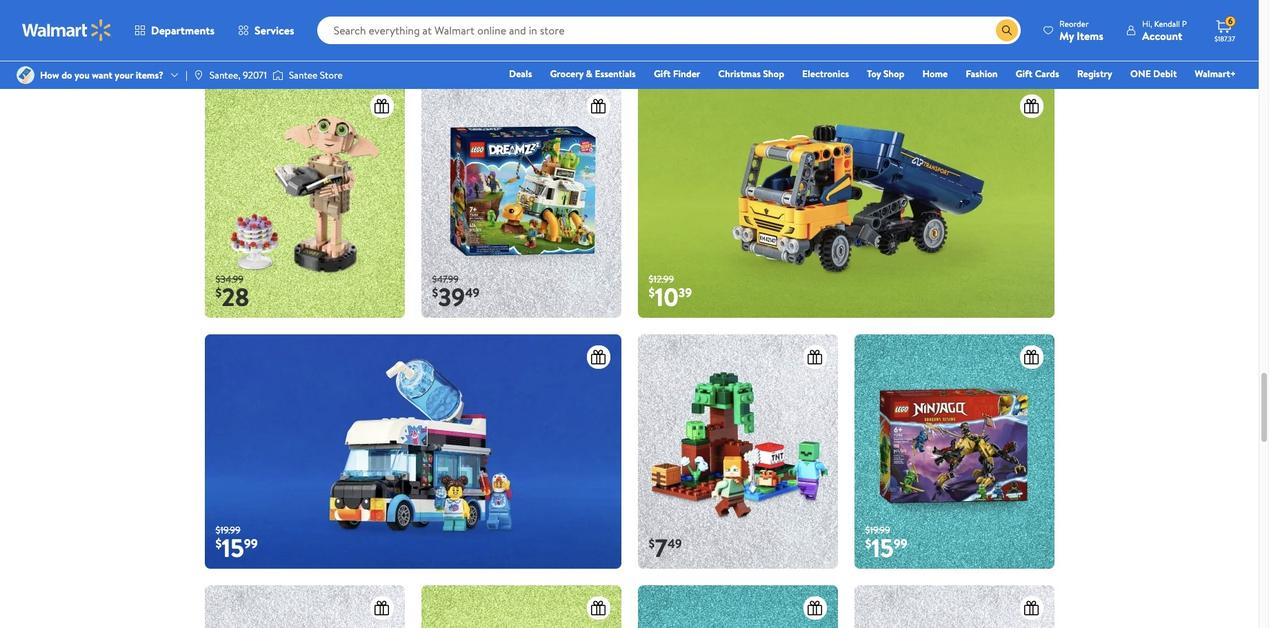 Task type: describe. For each thing, give the bounding box(es) containing it.
6 $187.37
[[1215, 15, 1236, 43]]

gift finder link
[[648, 66, 707, 81]]

39 for 10
[[679, 284, 692, 302]]

10
[[655, 280, 679, 315]]

gift finder
[[654, 67, 701, 81]]

$19.99 for lego ninjago imperium dragon hunter hound 71790 building set featuring monster and dragon toys and 3 minifigures, great ninja toys for kids ages 6+ who love to play out ninja stories image on the bottom right of the page
[[866, 524, 891, 537]]

lego harry potter dobby the house-elf building toy set, makes a great birthday and christmas gift, authentically detailed build and display model of a beloved character, 76421 image
[[205, 84, 405, 318]]

do
[[62, 68, 72, 82]]

$ inside $44.10 $ 38 39
[[216, 33, 222, 51]]

toy shop
[[867, 67, 905, 81]]

registry
[[1078, 67, 1113, 81]]

lego dreamzzz mrs. castillo's turtle van 71456, 2 in 1 building toy vehicle playset for fans of lego dreamzzz streaming show, makes a great christmas gift idea for 7 year old kids, boys, and girls image
[[421, 84, 621, 318]]

$12.99
[[649, 272, 674, 286]]

$ inside $ 25 99
[[432, 33, 438, 51]]

0 horizontal spatial $34.99
[[216, 272, 244, 286]]

99 inside $24.99 $ 19 99
[[678, 33, 691, 51]]

92071
[[243, 68, 267, 82]]

$44.10 $ 38 39
[[216, 21, 262, 64]]

account
[[1143, 28, 1183, 43]]

$ inside $24.99 $ 19 99
[[649, 33, 655, 51]]

$24.99 $ 19 99
[[649, 21, 691, 64]]

&
[[586, 67, 593, 81]]

hi,
[[1143, 18, 1153, 29]]

services button
[[226, 14, 306, 47]]

lego ninjago imperium dragon hunter hound 71790 building set featuring monster and dragon toys and 3 minifigures, great ninja toys for kids ages 6+ who love to play out ninja stories image
[[855, 335, 1055, 569]]

toy
[[867, 67, 881, 81]]

fashion
[[966, 67, 998, 81]]

walmart+
[[1195, 67, 1237, 81]]

items
[[1077, 28, 1104, 43]]

$ 7 49
[[649, 532, 682, 566]]

gift cards
[[1016, 67, 1060, 81]]

0 vertical spatial 28
[[872, 29, 899, 64]]

0 vertical spatial $34.99 $ 28
[[866, 21, 899, 64]]

walmart+ link
[[1189, 66, 1243, 81]]

debit
[[1154, 67, 1177, 81]]

$47.99 $ 39 49
[[432, 272, 480, 315]]

$19.99 for lego city penguin slushy van 60384 food truck role play building toy - featuring a truck and costumed minifigure, great christmas gift idea for kids, boys and girls ages 5+ image
[[216, 524, 241, 537]]

p
[[1183, 18, 1188, 29]]

99 inside $ 25 99
[[465, 33, 479, 51]]

departments
[[151, 23, 215, 38]]

walmart image
[[22, 19, 112, 41]]

$19.99 $ 15 99 for lego city penguin slushy van 60384 food truck role play building toy - featuring a truck and costumed minifigure, great christmas gift idea for kids, boys and girls ages 5+ image
[[216, 524, 258, 566]]

your
[[115, 68, 133, 82]]

15 for lego city penguin slushy van 60384 food truck role play building toy - featuring a truck and costumed minifigure, great christmas gift idea for kids, boys and girls ages 5+ image
[[222, 532, 244, 566]]

gift for gift finder
[[654, 67, 671, 81]]

finder
[[673, 67, 701, 81]]

christmas
[[719, 67, 761, 81]]

 image for santee store
[[273, 68, 284, 82]]

lego technic dump truck 2 in 1 toy building set 42147, model construction vehicle and excavator digger kit, engineering toys, make great stocking stuffers for kids, boys, girls ages 7+ years old image
[[638, 84, 1055, 318]]

$187.37
[[1215, 34, 1236, 43]]

shop for toy shop
[[884, 67, 905, 81]]

toy shop link
[[861, 66, 911, 81]]

shop for christmas shop
[[763, 67, 785, 81]]

 image for santee, 92071
[[193, 70, 204, 81]]

christmas shop link
[[712, 66, 791, 81]]

reorder
[[1060, 18, 1089, 29]]



Task type: locate. For each thing, give the bounding box(es) containing it.
1 $19.99 $ 15 99 from the left
[[216, 524, 258, 566]]

my
[[1060, 28, 1075, 43]]

grocery
[[550, 67, 584, 81]]

39 inside $44.10 $ 38 39
[[249, 33, 262, 51]]

$34.99 $ 28
[[866, 21, 899, 64], [216, 272, 249, 315]]

deals
[[509, 67, 532, 81]]

store
[[320, 68, 343, 82]]

electronics link
[[796, 66, 856, 81]]

registry link
[[1071, 66, 1119, 81]]

0 horizontal spatial $34.99 $ 28
[[216, 272, 249, 315]]

25
[[438, 29, 465, 64]]

 image
[[273, 68, 284, 82], [193, 70, 204, 81]]

lego city penguin slushy van 60384 food truck role play building toy - featuring a truck and costumed minifigure, great christmas gift idea for kids, boys and girls ages 5+ image
[[205, 335, 621, 569]]

0 horizontal spatial gift
[[654, 67, 671, 81]]

1 horizontal spatial 28
[[872, 29, 899, 64]]

0 horizontal spatial $19.99
[[216, 524, 241, 537]]

$12.99 $ 10 39
[[649, 272, 692, 315]]

lego minecraft the swamp adventure set 21240, creative toy with crafting table, mangrove tree and alex figure, great stocking stuffer for kids image
[[638, 335, 838, 569]]

 image right the 92071 on the top of the page
[[273, 68, 284, 82]]

0 horizontal spatial 28
[[222, 280, 249, 315]]

39 inside $47.99 $ 39 49
[[438, 280, 465, 315]]

0 horizontal spatial 15
[[222, 532, 244, 566]]

39
[[249, 33, 262, 51], [438, 280, 465, 315], [679, 284, 692, 302]]

39 for 38
[[249, 33, 262, 51]]

essentials
[[595, 67, 636, 81]]

$34.99
[[866, 21, 894, 35], [216, 272, 244, 286]]

0 horizontal spatial 39
[[249, 33, 262, 51]]

$ inside $47.99 $ 39 49
[[432, 284, 438, 302]]

1 vertical spatial 49
[[668, 536, 682, 553]]

gift
[[654, 67, 671, 81], [1016, 67, 1033, 81]]

6
[[1229, 15, 1233, 27]]

1 vertical spatial $34.99 $ 28
[[216, 272, 249, 315]]

want
[[92, 68, 112, 82]]

2 $19.99 from the left
[[866, 524, 891, 537]]

0 horizontal spatial 49
[[465, 284, 480, 302]]

home link
[[917, 66, 954, 81]]

|
[[186, 68, 188, 82]]

2 gift from the left
[[1016, 67, 1033, 81]]

Walmart Site-Wide search field
[[317, 17, 1021, 44]]

gift cards link
[[1010, 66, 1066, 81]]

0 horizontal spatial shop
[[763, 67, 785, 81]]

15
[[222, 532, 244, 566], [872, 532, 894, 566]]

$24.99
[[649, 21, 677, 35]]

2 $19.99 $ 15 99 from the left
[[866, 524, 908, 566]]

0 horizontal spatial $19.99 $ 15 99
[[216, 524, 258, 566]]

shop right toy
[[884, 67, 905, 81]]

1 horizontal spatial 49
[[668, 536, 682, 553]]

1 horizontal spatial  image
[[273, 68, 284, 82]]

7
[[655, 532, 668, 566]]

you
[[75, 68, 90, 82]]

santee store
[[289, 68, 343, 82]]

1 horizontal spatial $34.99 $ 28
[[866, 21, 899, 64]]

gift left cards
[[1016, 67, 1033, 81]]

shop inside christmas shop link
[[763, 67, 785, 81]]

santee, 92071
[[210, 68, 267, 82]]

1 vertical spatial 28
[[222, 280, 249, 315]]

grocery & essentials
[[550, 67, 636, 81]]

1 gift from the left
[[654, 67, 671, 81]]

electronics
[[803, 67, 849, 81]]

gift left finder
[[654, 67, 671, 81]]

$
[[216, 33, 222, 51], [432, 33, 438, 51], [649, 33, 655, 51], [866, 33, 872, 51], [216, 284, 222, 302], [432, 284, 438, 302], [649, 284, 655, 302], [216, 536, 222, 553], [649, 536, 655, 553], [866, 536, 872, 553]]

$19.99
[[216, 524, 241, 537], [866, 524, 891, 537]]

1 shop from the left
[[763, 67, 785, 81]]

49 inside '$ 7 49'
[[668, 536, 682, 553]]

1 horizontal spatial $19.99
[[866, 524, 891, 537]]

$ inside '$ 7 49'
[[649, 536, 655, 553]]

2 shop from the left
[[884, 67, 905, 81]]

2 horizontal spatial 39
[[679, 284, 692, 302]]

services
[[255, 23, 294, 38]]

christmas shop
[[719, 67, 785, 81]]

one debit link
[[1125, 66, 1184, 81]]

$19.99 $ 15 99
[[216, 524, 258, 566], [866, 524, 908, 566]]

kendall
[[1155, 18, 1181, 29]]

$ inside $12.99 $ 10 39
[[649, 284, 655, 302]]

15 for lego ninjago imperium dragon hunter hound 71790 building set featuring monster and dragon toys and 3 minifigures, great ninja toys for kids ages 6+ who love to play out ninja stories image on the bottom right of the page
[[872, 532, 894, 566]]

shop
[[763, 67, 785, 81], [884, 67, 905, 81]]

santee,
[[210, 68, 241, 82]]

hi, kendall p account
[[1143, 18, 1188, 43]]

how do you want your items?
[[40, 68, 164, 82]]

shop right christmas
[[763, 67, 785, 81]]

49
[[465, 284, 480, 302], [668, 536, 682, 553]]

0 horizontal spatial  image
[[193, 70, 204, 81]]

$44.10
[[216, 21, 242, 35]]

Search search field
[[317, 17, 1021, 44]]

home
[[923, 67, 948, 81]]

gift for gift cards
[[1016, 67, 1033, 81]]

0 vertical spatial $34.99
[[866, 21, 894, 35]]

19
[[655, 29, 678, 64]]

search icon image
[[1002, 25, 1013, 36]]

cards
[[1035, 67, 1060, 81]]

gift inside gift cards link
[[1016, 67, 1033, 81]]

1 15 from the left
[[222, 532, 244, 566]]

49 inside $47.99 $ 39 49
[[465, 284, 480, 302]]

1 horizontal spatial shop
[[884, 67, 905, 81]]

39 inside $12.99 $ 10 39
[[679, 284, 692, 302]]

gift inside gift finder link
[[654, 67, 671, 81]]

$ 25 99
[[432, 29, 479, 64]]

 image right |
[[193, 70, 204, 81]]

1 horizontal spatial gift
[[1016, 67, 1033, 81]]

1 vertical spatial $34.99
[[216, 272, 244, 286]]

how
[[40, 68, 59, 82]]

1 horizontal spatial $34.99
[[866, 21, 894, 35]]

shop inside toy shop link
[[884, 67, 905, 81]]

one
[[1131, 67, 1152, 81]]

1 horizontal spatial 39
[[438, 280, 465, 315]]

items?
[[136, 68, 164, 82]]

99
[[465, 33, 479, 51], [678, 33, 691, 51], [244, 536, 258, 553], [894, 536, 908, 553]]

1 horizontal spatial 15
[[872, 532, 894, 566]]

28
[[872, 29, 899, 64], [222, 280, 249, 315]]

one debit
[[1131, 67, 1177, 81]]

departments button
[[123, 14, 226, 47]]

fashion link
[[960, 66, 1004, 81]]

1 horizontal spatial $19.99 $ 15 99
[[866, 524, 908, 566]]

$47.99
[[432, 272, 459, 286]]

1 $19.99 from the left
[[216, 524, 241, 537]]

reorder my items
[[1060, 18, 1104, 43]]

2 15 from the left
[[872, 532, 894, 566]]

$19.99 $ 15 99 for lego ninjago imperium dragon hunter hound 71790 building set featuring monster and dragon toys and 3 minifigures, great ninja toys for kids ages 6+ who love to play out ninja stories image on the bottom right of the page
[[866, 524, 908, 566]]

0 vertical spatial 49
[[465, 284, 480, 302]]

38
[[222, 29, 249, 64]]

 image
[[17, 66, 35, 84]]

santee
[[289, 68, 318, 82]]

deals link
[[503, 66, 539, 81]]

grocery & essentials link
[[544, 66, 642, 81]]



Task type: vqa. For each thing, say whether or not it's contained in the screenshot.
49 within the $ 7 49
yes



